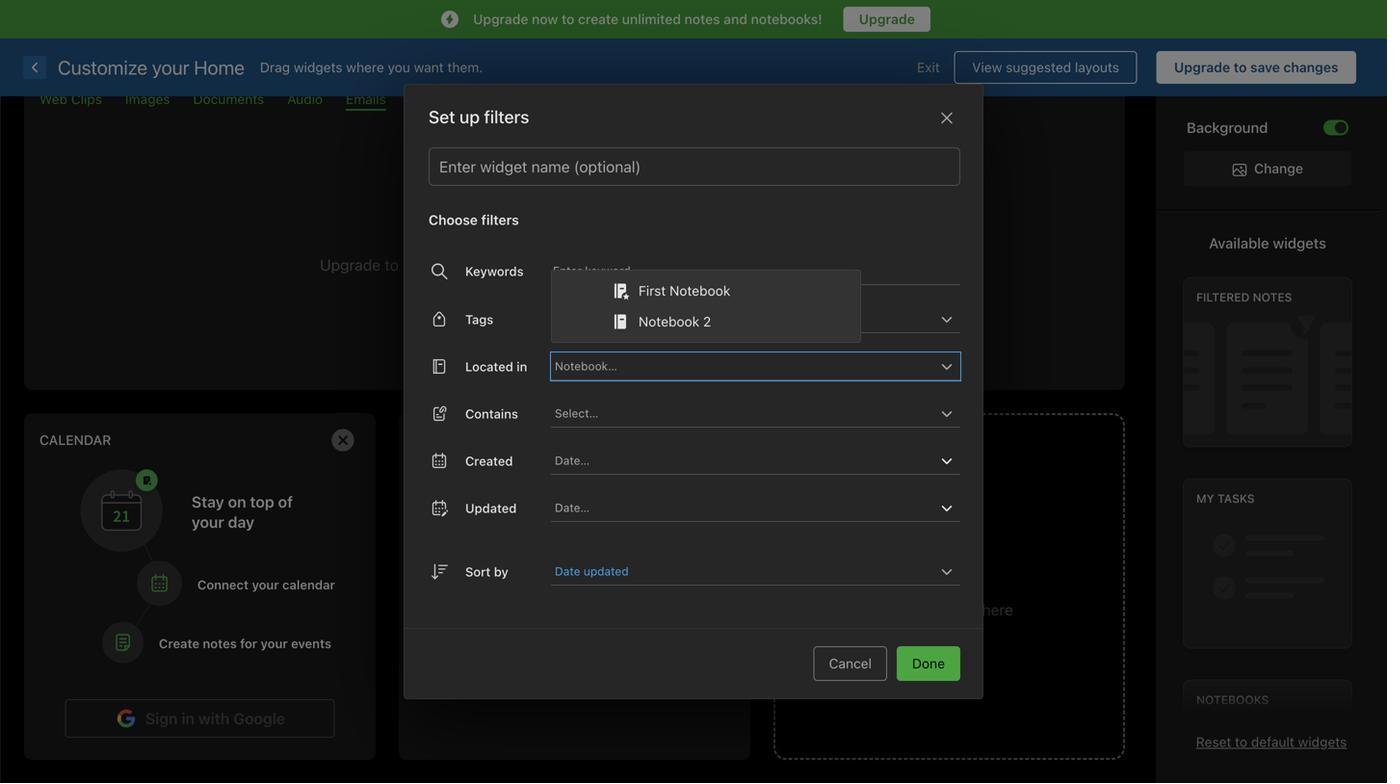 Task type: vqa. For each thing, say whether or not it's contained in the screenshot.
Upgrade for Upgrade now to create unlimited notes and notebooks!
yes



Task type: describe. For each thing, give the bounding box(es) containing it.
widgets right default
[[1298, 734, 1347, 750]]

default
[[1251, 734, 1294, 750]]

Created Date picker field
[[551, 447, 984, 475]]

set up filters
[[429, 106, 529, 127]]

 input text field inside sort by field
[[634, 558, 935, 585]]

done
[[912, 656, 945, 671]]

first notebook
[[639, 283, 730, 299]]

choose filters
[[429, 212, 519, 228]]

reset to default widgets button
[[1196, 734, 1347, 750]]

Enter keyword field
[[551, 263, 960, 285]]

available widgets
[[1209, 234, 1326, 251]]

upgrade to save changes
[[1174, 59, 1338, 75]]

0 vertical spatial to
[[562, 11, 575, 27]]

Sort by field
[[551, 558, 960, 586]]

Updated Date picker field
[[551, 494, 984, 522]]

drag widgets here
[[885, 601, 1013, 619]]

Located in field
[[551, 353, 960, 381]]

notes
[[684, 11, 720, 27]]

located
[[465, 359, 513, 374]]

contains
[[465, 406, 518, 421]]

my
[[1196, 492, 1214, 505]]

sort by
[[465, 564, 508, 579]]

widgets for drag widgets where you want them.
[[294, 59, 343, 75]]

first
[[639, 283, 666, 299]]

notebooks!
[[751, 11, 822, 27]]

filtered
[[1196, 290, 1250, 304]]

Enter widget name (optional) text field
[[437, 148, 952, 185]]

reset
[[1196, 734, 1231, 750]]

available
[[1209, 234, 1269, 251]]

1 vertical spatial notebook
[[639, 314, 700, 329]]

want
[[414, 59, 444, 75]]

your
[[152, 56, 189, 79]]

close image
[[935, 106, 958, 129]]

and
[[724, 11, 747, 27]]

tags
[[465, 312, 493, 326]]

2
[[703, 314, 711, 329]]

changes
[[1283, 59, 1338, 75]]

Contains field
[[551, 400, 960, 428]]

date updated button
[[555, 560, 632, 583]]

upgrade button
[[844, 7, 930, 32]]

set
[[429, 106, 455, 127]]

you
[[388, 59, 410, 75]]

cancel
[[829, 656, 872, 671]]

date… for created
[[555, 454, 590, 467]]

sort
[[465, 564, 491, 579]]

located in
[[465, 359, 527, 374]]

up
[[460, 106, 480, 127]]

notes
[[1253, 290, 1292, 304]]

in
[[517, 359, 527, 374]]

tasks
[[1218, 492, 1255, 505]]

cancel button
[[814, 646, 887, 681]]

here
[[982, 601, 1013, 619]]

 input text field for located in
[[553, 353, 935, 380]]

customize
[[58, 56, 147, 79]]



Task type: locate. For each thing, give the bounding box(es) containing it.
1 vertical spatial filters
[[481, 212, 519, 228]]

0 vertical spatial drag
[[260, 59, 290, 75]]

to for reset
[[1235, 734, 1248, 750]]

choose
[[429, 212, 478, 228]]

1 vertical spatial drag
[[885, 601, 919, 619]]

updated
[[465, 501, 517, 515]]

0 vertical spatial  input text field
[[614, 305, 935, 332]]

upgrade now to create unlimited notes and notebooks!
[[473, 11, 822, 27]]

upgrade left the now
[[473, 11, 528, 27]]

to for upgrade
[[1234, 59, 1247, 75]]

drag right home at top
[[260, 59, 290, 75]]

date
[[555, 564, 580, 578]]

1 vertical spatial date…
[[555, 501, 590, 514]]

drag
[[260, 59, 290, 75], [885, 601, 919, 619]]

row group
[[552, 270, 860, 343]]

1 date… from the top
[[555, 454, 590, 467]]

1 vertical spatial  input text field
[[634, 558, 935, 585]]

 input text field
[[614, 305, 935, 332], [553, 353, 935, 380]]

created
[[465, 453, 513, 468]]

filters right up
[[484, 106, 529, 127]]

create
[[578, 11, 618, 27]]

2 horizontal spatial upgrade
[[1174, 59, 1230, 75]]

to left save
[[1234, 59, 1247, 75]]

upgrade
[[473, 11, 528, 27], [859, 11, 915, 27], [1174, 59, 1230, 75]]

drag up the "done"
[[885, 601, 919, 619]]

 input text field down date… field at bottom
[[634, 558, 935, 585]]

done button
[[897, 646, 960, 681]]

date… right the created
[[555, 454, 590, 467]]

upgrade for upgrade
[[859, 11, 915, 27]]

notebooks
[[1196, 693, 1269, 706]]

background
[[1187, 119, 1268, 136]]

date…
[[555, 454, 590, 467], [555, 501, 590, 514]]

0 horizontal spatial upgrade
[[473, 11, 528, 27]]

to right reset
[[1235, 734, 1248, 750]]

date… for updated
[[555, 501, 590, 514]]

0 vertical spatial notebook
[[670, 283, 730, 299]]

widgets
[[294, 59, 343, 75], [1273, 234, 1326, 251], [923, 601, 978, 619], [1298, 734, 1347, 750]]

0 horizontal spatial drag
[[260, 59, 290, 75]]

filtered notes
[[1196, 290, 1292, 304]]

1 vertical spatial to
[[1234, 59, 1247, 75]]

to
[[562, 11, 575, 27], [1234, 59, 1247, 75], [1235, 734, 1248, 750]]

0 vertical spatial date…
[[555, 454, 590, 467]]

filters right choose
[[481, 212, 519, 228]]

my tasks
[[1196, 492, 1255, 505]]

filters
[[484, 106, 529, 127], [481, 212, 519, 228]]

reset to default widgets
[[1196, 734, 1347, 750]]

drag widgets where you want them.
[[260, 59, 483, 75]]

notebook down first notebook
[[639, 314, 700, 329]]

 input text field
[[553, 400, 935, 427], [634, 558, 935, 585]]

 input text field down located in field
[[553, 400, 935, 427]]

exit
[[917, 59, 940, 75]]

date… up date on the bottom of page
[[555, 501, 590, 514]]

upgrade for upgrade now to create unlimited notes and notebooks!
[[473, 11, 528, 27]]

save
[[1250, 59, 1280, 75]]

widgets left here on the bottom right of page
[[923, 601, 978, 619]]

unlimited
[[622, 11, 681, 27]]

widgets left where on the left
[[294, 59, 343, 75]]

row group containing first notebook
[[552, 270, 860, 343]]

widgets right available
[[1273, 234, 1326, 251]]

remove image
[[324, 421, 362, 459]]

2 vertical spatial to
[[1235, 734, 1248, 750]]

view suggested layouts button
[[954, 51, 1137, 84]]

notebook up 2
[[670, 283, 730, 299]]

1 horizontal spatial drag
[[885, 601, 919, 619]]

change
[[1254, 160, 1303, 176]]

exit button
[[903, 51, 954, 84]]

upgrade for upgrade to save changes
[[1174, 59, 1230, 75]]

2 date… from the top
[[555, 501, 590, 514]]

widgets for available widgets
[[1273, 234, 1326, 251]]

1 vertical spatial  input text field
[[553, 353, 935, 380]]

 input text field down tags field
[[553, 353, 935, 380]]

date… inside date… field
[[555, 501, 590, 514]]

notebook
[[670, 283, 730, 299], [639, 314, 700, 329]]

keywords
[[465, 264, 524, 278]]

change button
[[1184, 151, 1351, 186]]

home
[[194, 56, 245, 79]]

by
[[494, 564, 508, 579]]

drag for drag widgets where you want them.
[[260, 59, 290, 75]]

updated
[[584, 564, 629, 578]]

to right the now
[[562, 11, 575, 27]]

notebook 2
[[639, 314, 711, 329]]

suggested
[[1006, 59, 1071, 75]]

1 horizontal spatial upgrade
[[859, 11, 915, 27]]

them.
[[447, 59, 483, 75]]

drag for drag widgets here
[[885, 601, 919, 619]]

where
[[346, 59, 384, 75]]

upgrade up "exit" button
[[859, 11, 915, 27]]

 input text field inside contains field
[[553, 400, 935, 427]]

layouts
[[1075, 59, 1119, 75]]

view
[[972, 59, 1002, 75]]

Tags field
[[551, 305, 960, 333]]

 input text field for tags
[[614, 305, 935, 332]]

 input text field inside located in field
[[553, 353, 935, 380]]

customize your home
[[58, 56, 245, 79]]

date updated
[[555, 564, 629, 578]]

0 vertical spatial  input text field
[[553, 400, 935, 427]]

upgrade to save changes button
[[1156, 51, 1356, 84]]

upgrade left save
[[1174, 59, 1230, 75]]

now
[[532, 11, 558, 27]]

 input text field inside tags field
[[614, 305, 935, 332]]

view suggested layouts
[[972, 59, 1119, 75]]

0 vertical spatial filters
[[484, 106, 529, 127]]

widgets for drag widgets here
[[923, 601, 978, 619]]

date… inside date… "field"
[[555, 454, 590, 467]]

to inside button
[[1234, 59, 1247, 75]]

 input text field down enter keyword field
[[614, 305, 935, 332]]



